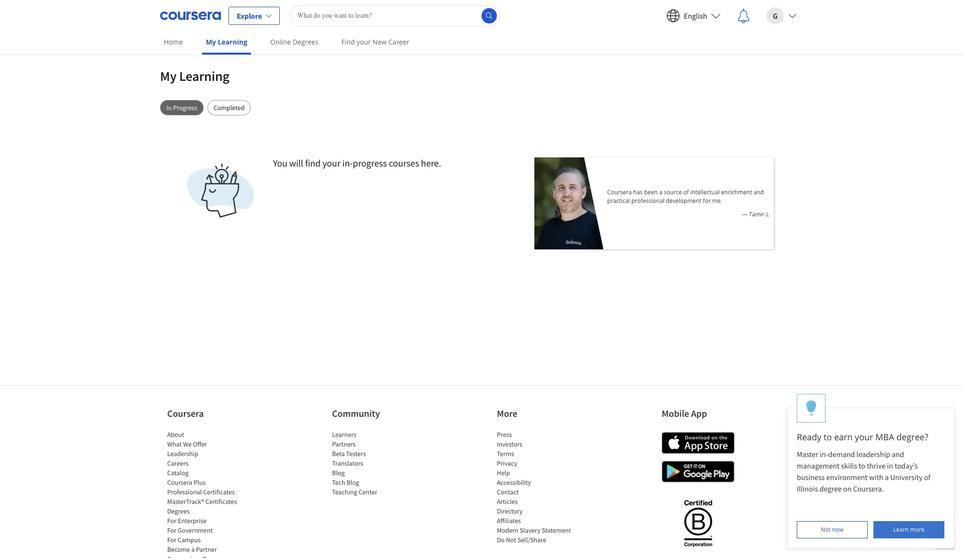 Task type: locate. For each thing, give the bounding box(es) containing it.
coursera down catalog link
[[167, 479, 192, 487]]

more
[[497, 408, 517, 420]]

progress
[[173, 104, 197, 112]]

list containing about
[[167, 430, 249, 559]]

0 vertical spatial for
[[167, 517, 176, 526]]

not now
[[821, 526, 844, 534]]

not now button
[[797, 522, 868, 539]]

2 horizontal spatial your
[[855, 432, 873, 443]]

coursera for coursera
[[167, 408, 204, 420]]

degrees right online
[[293, 37, 318, 46]]

2 horizontal spatial a
[[885, 473, 889, 483]]

coursera plus link
[[167, 479, 206, 487]]

0 horizontal spatial list
[[167, 430, 249, 559]]

1 vertical spatial my
[[160, 68, 177, 85]]

a down campus
[[191, 546, 195, 554]]

1 vertical spatial your
[[322, 157, 340, 169]]

find your new career link
[[338, 31, 413, 53]]

and
[[754, 188, 764, 196], [892, 450, 904, 460]]

development
[[666, 197, 702, 205]]

degrees
[[293, 37, 318, 46], [167, 507, 190, 516]]

learning up the progress
[[179, 68, 229, 85]]

learn more
[[893, 526, 925, 534]]

for up "for campus" "link"
[[167, 527, 176, 535]]

about
[[167, 431, 184, 439]]

coursera for coursera has been a source of intellectual enrichment and practical professional development for me.
[[607, 188, 632, 196]]

logo of certified b corporation image
[[678, 495, 718, 553]]

lightbulb tip image
[[806, 400, 816, 417]]

a inside coursera has been a source of intellectual enrichment and practical professional development for me.
[[659, 188, 662, 196]]

0 vertical spatial in-
[[342, 157, 353, 169]]

in-
[[342, 157, 353, 169], [820, 450, 828, 460]]

for
[[703, 197, 711, 205]]

1 vertical spatial not
[[506, 536, 516, 545]]

a right been
[[659, 188, 662, 196]]

to right skills
[[859, 461, 865, 471]]

0 vertical spatial learning
[[218, 37, 247, 46]]

affiliates
[[497, 517, 521, 526]]

blog up tech
[[332, 469, 345, 478]]

help center image
[[939, 534, 951, 545]]

not down modern
[[506, 536, 516, 545]]

my learning
[[206, 37, 247, 46], [160, 68, 229, 85]]

has
[[633, 188, 643, 196]]

of
[[683, 188, 689, 196], [924, 473, 931, 483]]

0 horizontal spatial blog
[[332, 469, 345, 478]]

1 horizontal spatial in-
[[820, 450, 828, 460]]

learn image
[[187, 158, 254, 225]]

press link
[[497, 431, 512, 439]]

1 horizontal spatial and
[[892, 450, 904, 460]]

mastertrack®
[[167, 498, 204, 507]]

source
[[664, 188, 682, 196]]

online degrees link
[[266, 31, 322, 53]]

your for you
[[322, 157, 340, 169]]

1 vertical spatial degrees
[[167, 507, 190, 516]]

1 horizontal spatial blog
[[347, 479, 359, 487]]

for
[[167, 517, 176, 526], [167, 527, 176, 535], [167, 536, 176, 545]]

degrees inside 'about what we offer leadership careers catalog coursera plus professional certificates mastertrack® certificates degrees for enterprise for government for campus become a partner'
[[167, 507, 190, 516]]

0 horizontal spatial your
[[322, 157, 340, 169]]

certificates up mastertrack® certificates link at the left of page
[[203, 488, 235, 497]]

english button
[[659, 0, 728, 31]]

alice element
[[787, 394, 955, 549]]

0 horizontal spatial degrees
[[167, 507, 190, 516]]

online
[[270, 37, 291, 46]]

1 horizontal spatial of
[[924, 473, 931, 483]]

home
[[164, 37, 183, 46]]

list item
[[167, 555, 249, 559]]

list containing press
[[497, 430, 578, 545]]

illinois
[[797, 484, 818, 494]]

0 horizontal spatial not
[[506, 536, 516, 545]]

to left earn
[[824, 432, 832, 443]]

learners partners beta testers translators blog tech blog teaching center
[[332, 431, 377, 497]]

in
[[887, 461, 893, 471]]

1 vertical spatial of
[[924, 473, 931, 483]]

explore button
[[229, 6, 280, 25]]

1 horizontal spatial not
[[821, 526, 831, 534]]

coursera inside 'about what we offer leadership careers catalog coursera plus professional certificates mastertrack® certificates degrees for enterprise for government for campus become a partner'
[[167, 479, 192, 487]]

learning inside my learning "link"
[[218, 37, 247, 46]]

coursera inside coursera has been a source of intellectual enrichment and practical professional development for me.
[[607, 188, 632, 196]]

my learning down explore
[[206, 37, 247, 46]]

english
[[684, 11, 707, 20]]

0 vertical spatial degrees
[[293, 37, 318, 46]]

my down coursera image
[[206, 37, 216, 46]]

blog up teaching center link
[[347, 479, 359, 487]]

do
[[497, 536, 505, 545]]

to
[[824, 432, 832, 443], [859, 461, 865, 471]]

1 horizontal spatial my
[[206, 37, 216, 46]]

your inside alice element
[[855, 432, 873, 443]]

certificates down professional certificates link
[[205, 498, 237, 507]]

tab list
[[160, 100, 804, 115]]

mba
[[876, 432, 894, 443]]

for up become
[[167, 536, 176, 545]]

1 horizontal spatial degrees
[[293, 37, 318, 46]]

not
[[821, 526, 831, 534], [506, 536, 516, 545]]

0 vertical spatial and
[[754, 188, 764, 196]]

skills
[[841, 461, 857, 471]]

my learning inside "link"
[[206, 37, 247, 46]]

blog link
[[332, 469, 345, 478]]

your
[[357, 37, 371, 46], [322, 157, 340, 169], [855, 432, 873, 443]]

privacy
[[497, 460, 517, 468]]

learning down explore
[[218, 37, 247, 46]]

degree
[[820, 484, 842, 494]]

0 vertical spatial my
[[206, 37, 216, 46]]

1 vertical spatial a
[[885, 473, 889, 483]]

coursera up practical
[[607, 188, 632, 196]]

0 vertical spatial not
[[821, 526, 831, 534]]

1 vertical spatial in-
[[820, 450, 828, 460]]

1 horizontal spatial your
[[357, 37, 371, 46]]

a right with
[[885, 473, 889, 483]]

mobile app
[[662, 408, 707, 420]]

learn
[[893, 526, 909, 534]]

None search field
[[289, 5, 500, 26]]

1 horizontal spatial list
[[332, 430, 414, 497]]

list for more
[[497, 430, 578, 545]]

get it on google play image
[[662, 461, 735, 483]]

0 horizontal spatial in-
[[342, 157, 353, 169]]

accessibility
[[497, 479, 531, 487]]

teaching
[[332, 488, 357, 497]]

1 vertical spatial my learning
[[160, 68, 229, 85]]

what we offer link
[[167, 440, 207, 449]]

in- right find
[[342, 157, 353, 169]]

coursera image
[[160, 8, 221, 23]]

2 horizontal spatial list
[[497, 430, 578, 545]]

professional certificates link
[[167, 488, 235, 497]]

1 vertical spatial and
[[892, 450, 904, 460]]

list containing learners
[[332, 430, 414, 497]]

and right enrichment
[[754, 188, 764, 196]]

3 list from the left
[[497, 430, 578, 545]]

coursera
[[607, 188, 632, 196], [167, 408, 204, 420], [167, 479, 192, 487]]

become
[[167, 546, 190, 554]]

degree?
[[897, 432, 928, 443]]

my learning link
[[202, 31, 251, 55]]

press investors terms privacy help accessibility contact articles directory affiliates modern slavery statement do not sell/share
[[497, 431, 571, 545]]

0 horizontal spatial of
[[683, 188, 689, 196]]

2 list from the left
[[332, 430, 414, 497]]

1 horizontal spatial to
[[859, 461, 865, 471]]

0 vertical spatial my learning
[[206, 37, 247, 46]]

degrees down mastertrack®
[[167, 507, 190, 516]]

of right university
[[924, 473, 931, 483]]

What do you want to learn? text field
[[289, 5, 500, 26]]

1 vertical spatial learning
[[179, 68, 229, 85]]

1 vertical spatial for
[[167, 527, 176, 535]]

coursera up about
[[167, 408, 204, 420]]

of inside master in-demand leadership and management skills to thrive in today's business environment with a university of illinois degree on coursera.
[[924, 473, 931, 483]]

mobile
[[662, 408, 689, 420]]

about link
[[167, 431, 184, 439]]

0 horizontal spatial a
[[191, 546, 195, 554]]

0 vertical spatial coursera
[[607, 188, 632, 196]]

master
[[797, 450, 818, 460]]

list
[[167, 430, 249, 559], [332, 430, 414, 497], [497, 430, 578, 545]]

my learning up the progress
[[160, 68, 229, 85]]

slavery
[[520, 527, 541, 535]]

investors link
[[497, 440, 522, 449]]

1 vertical spatial coursera
[[167, 408, 204, 420]]

0 horizontal spatial and
[[754, 188, 764, 196]]

g
[[773, 11, 778, 20]]

for down degrees link
[[167, 517, 176, 526]]

download on the app store image
[[662, 433, 735, 454]]

0 vertical spatial to
[[824, 432, 832, 443]]

of inside coursera has been a source of intellectual enrichment and practical professional development for me.
[[683, 188, 689, 196]]

certificates
[[203, 488, 235, 497], [205, 498, 237, 507]]

2 vertical spatial for
[[167, 536, 176, 545]]

and inside coursera has been a source of intellectual enrichment and practical professional development for me.
[[754, 188, 764, 196]]

my up in
[[160, 68, 177, 85]]

in- up management
[[820, 450, 828, 460]]

and up in
[[892, 450, 904, 460]]

contact
[[497, 488, 519, 497]]

what
[[167, 440, 182, 449]]

intellectual
[[690, 188, 720, 196]]

1 horizontal spatial a
[[659, 188, 662, 196]]

coursera.
[[853, 484, 884, 494]]

0 vertical spatial of
[[683, 188, 689, 196]]

2 vertical spatial your
[[855, 432, 873, 443]]

not left now
[[821, 526, 831, 534]]

a
[[659, 188, 662, 196], [885, 473, 889, 483], [191, 546, 195, 554]]

0 vertical spatial a
[[659, 188, 662, 196]]

1 vertical spatial to
[[859, 461, 865, 471]]

in progress button
[[160, 100, 204, 115]]

0 vertical spatial certificates
[[203, 488, 235, 497]]

2 vertical spatial coursera
[[167, 479, 192, 487]]

0 horizontal spatial to
[[824, 432, 832, 443]]

1 list from the left
[[167, 430, 249, 559]]

demand
[[828, 450, 855, 460]]

2 vertical spatial a
[[191, 546, 195, 554]]

of up development
[[683, 188, 689, 196]]

0 vertical spatial your
[[357, 37, 371, 46]]



Task type: vqa. For each thing, say whether or not it's contained in the screenshot.
Terms link
yes



Task type: describe. For each thing, give the bounding box(es) containing it.
not inside button
[[821, 526, 831, 534]]

to inside master in-demand leadership and management skills to thrive in today's business environment with a university of illinois degree on coursera.
[[859, 461, 865, 471]]

list for community
[[332, 430, 414, 497]]

on
[[843, 484, 852, 494]]

for enterprise link
[[167, 517, 207, 526]]

careers
[[167, 460, 188, 468]]

more
[[910, 526, 925, 534]]

g button
[[759, 0, 804, 31]]

— tamir l.
[[741, 210, 770, 219]]

partner
[[196, 546, 217, 554]]

degrees link
[[167, 507, 190, 516]]

professional
[[167, 488, 202, 497]]

1 vertical spatial blog
[[347, 479, 359, 487]]

ready
[[797, 432, 822, 443]]

leadership
[[857, 450, 890, 460]]

a inside master in-demand leadership and management skills to thrive in today's business environment with a university of illinois degree on coursera.
[[885, 473, 889, 483]]

university
[[890, 473, 923, 483]]

about what we offer leadership careers catalog coursera plus professional certificates mastertrack® certificates degrees for enterprise for government for campus become a partner
[[167, 431, 237, 554]]

will
[[289, 157, 303, 169]]

completed button
[[207, 100, 251, 115]]

articles
[[497, 498, 518, 507]]

sell/share
[[518, 536, 546, 545]]

—
[[741, 210, 747, 219]]

management
[[797, 461, 840, 471]]

thrive
[[867, 461, 886, 471]]

help
[[497, 469, 510, 478]]

statement
[[542, 527, 571, 535]]

directory
[[497, 507, 523, 516]]

3 for from the top
[[167, 536, 176, 545]]

do not sell/share link
[[497, 536, 546, 545]]

0 vertical spatial blog
[[332, 469, 345, 478]]

tamir
[[749, 210, 764, 219]]

we
[[183, 440, 192, 449]]

campus
[[178, 536, 201, 545]]

tech
[[332, 479, 345, 487]]

contact link
[[497, 488, 519, 497]]

tech blog link
[[332, 479, 359, 487]]

learners
[[332, 431, 356, 439]]

progress
[[353, 157, 387, 169]]

l.
[[766, 210, 770, 219]]

mastertrack® certificates link
[[167, 498, 237, 507]]

your for ready
[[855, 432, 873, 443]]

0 horizontal spatial my
[[160, 68, 177, 85]]

catalog link
[[167, 469, 189, 478]]

translators
[[332, 460, 363, 468]]

articles link
[[497, 498, 518, 507]]

app
[[691, 408, 707, 420]]

professional
[[631, 197, 665, 205]]

and inside master in-demand leadership and management skills to thrive in today's business environment with a university of illinois degree on coursera.
[[892, 450, 904, 460]]

testers
[[346, 450, 366, 459]]

my inside "link"
[[206, 37, 216, 46]]

in- inside master in-demand leadership and management skills to thrive in today's business environment with a university of illinois degree on coursera.
[[820, 450, 828, 460]]

home link
[[160, 31, 187, 53]]

modern slavery statement link
[[497, 527, 571, 535]]

a inside 'about what we offer leadership careers catalog coursera plus professional certificates mastertrack® certificates degrees for enterprise for government for campus become a partner'
[[191, 546, 195, 554]]

leadership
[[167, 450, 198, 459]]

community
[[332, 408, 380, 420]]

not inside the press investors terms privacy help accessibility contact articles directory affiliates modern slavery statement do not sell/share
[[506, 536, 516, 545]]

center
[[359, 488, 377, 497]]

practical
[[607, 197, 630, 205]]

environment
[[826, 473, 868, 483]]

partners link
[[332, 440, 356, 449]]

coursera has been a source of intellectual enrichment and practical professional development for me.
[[607, 188, 764, 205]]

you
[[273, 157, 287, 169]]

find
[[305, 157, 321, 169]]

now
[[832, 526, 844, 534]]

offer
[[193, 440, 207, 449]]

for government link
[[167, 527, 213, 535]]

careers link
[[167, 460, 188, 468]]

earn
[[834, 432, 853, 443]]

find your new career
[[341, 37, 409, 46]]

2 for from the top
[[167, 527, 176, 535]]

tab list containing in progress
[[160, 100, 804, 115]]

teaching center link
[[332, 488, 377, 497]]

help link
[[497, 469, 510, 478]]

catalog
[[167, 469, 189, 478]]

directory link
[[497, 507, 523, 516]]

online degrees
[[270, 37, 318, 46]]

been
[[644, 188, 658, 196]]

in
[[166, 104, 172, 112]]

here.
[[421, 157, 441, 169]]

master in-demand leadership and management skills to thrive in today's business environment with a university of illinois degree on coursera.
[[797, 450, 932, 494]]

enrichment
[[721, 188, 752, 196]]

list for coursera
[[167, 430, 249, 559]]

find
[[341, 37, 355, 46]]

career
[[388, 37, 409, 46]]

business
[[797, 473, 825, 483]]

ready to earn your mba degree?
[[797, 432, 928, 443]]

affiliates link
[[497, 517, 521, 526]]

beta
[[332, 450, 345, 459]]

investors
[[497, 440, 522, 449]]

leadership link
[[167, 450, 198, 459]]

translators link
[[332, 460, 363, 468]]

enterprise
[[178, 517, 207, 526]]

1 for from the top
[[167, 517, 176, 526]]

1 vertical spatial certificates
[[205, 498, 237, 507]]



